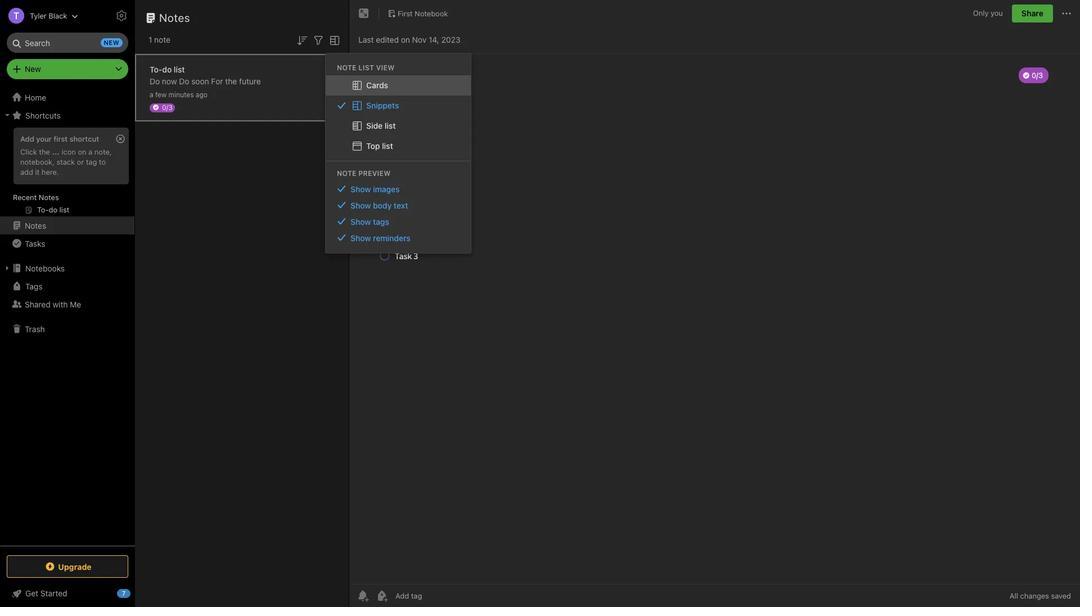 Task type: vqa. For each thing, say whether or not it's contained in the screenshot.
Show tags
yes



Task type: locate. For each thing, give the bounding box(es) containing it.
1 vertical spatial on
[[78, 147, 86, 156]]

shortcuts
[[25, 111, 61, 120]]

group containing add your first shortcut
[[0, 124, 134, 221]]

notes up note
[[159, 11, 190, 24]]

cards link
[[326, 75, 471, 96]]

the right for at the top left
[[225, 76, 237, 86]]

do
[[162, 64, 172, 74]]

2 do from the left
[[179, 76, 189, 86]]

reminders
[[373, 233, 411, 243]]

note for note preview
[[337, 169, 357, 178]]

2 note from the top
[[337, 169, 357, 178]]

upgrade button
[[7, 556, 128, 578]]

stack
[[57, 157, 75, 166]]

1 show from the top
[[351, 184, 371, 194]]

note,
[[94, 147, 112, 156]]

1 dropdown list menu from the top
[[326, 75, 471, 156]]

click the ...
[[20, 147, 60, 156]]

0 horizontal spatial do
[[150, 76, 160, 86]]

Add tag field
[[394, 591, 479, 601]]

changes
[[1020, 592, 1049, 601]]

1 horizontal spatial a
[[150, 90, 153, 99]]

0 horizontal spatial the
[[39, 147, 50, 156]]

Note Editor text field
[[349, 54, 1080, 585]]

cards menu item
[[326, 75, 471, 96]]

snippets link
[[326, 96, 471, 116]]

shortcut
[[70, 134, 99, 143]]

1 note from the top
[[337, 63, 357, 72]]

14,
[[429, 35, 439, 44]]

list inside to-do list do now do soon for the future
[[174, 64, 185, 74]]

list for side list
[[385, 121, 396, 130]]

note window element
[[349, 0, 1080, 608]]

0 horizontal spatial on
[[78, 147, 86, 156]]

list right side at the top left
[[385, 121, 396, 130]]

note left preview
[[337, 169, 357, 178]]

View options field
[[325, 33, 342, 47]]

list right do on the left
[[174, 64, 185, 74]]

to-
[[150, 64, 162, 74]]

a up tag
[[88, 147, 92, 156]]

saved
[[1051, 592, 1071, 601]]

snippets
[[366, 101, 399, 110]]

top
[[366, 141, 380, 151]]

show tags
[[351, 217, 389, 227]]

shared with me
[[25, 300, 81, 309]]

0 vertical spatial list
[[174, 64, 185, 74]]

first
[[54, 134, 68, 143]]

on inside note window element
[[401, 35, 410, 44]]

on left nov
[[401, 35, 410, 44]]

list inside top list link
[[382, 141, 393, 151]]

add your first shortcut
[[20, 134, 99, 143]]

0 vertical spatial dropdown list menu
[[326, 75, 471, 156]]

upgrade
[[58, 562, 92, 572]]

dropdown list menu
[[326, 75, 471, 156], [326, 181, 471, 246]]

notes up "tasks"
[[25, 221, 46, 230]]

show up show tags
[[351, 201, 371, 210]]

more actions image
[[1060, 7, 1073, 20]]

0 vertical spatial on
[[401, 35, 410, 44]]

More actions field
[[1060, 5, 1073, 23]]

list inside side list link
[[385, 121, 396, 130]]

0 vertical spatial the
[[225, 76, 237, 86]]

3 show from the top
[[351, 217, 371, 227]]

1 horizontal spatial the
[[225, 76, 237, 86]]

1 vertical spatial note
[[337, 169, 357, 178]]

share button
[[1012, 5, 1053, 23]]

2 vertical spatial list
[[382, 141, 393, 151]]

tasks button
[[0, 235, 134, 253]]

only
[[973, 9, 989, 18]]

group
[[0, 124, 134, 221]]

dropdown list menu containing cards
[[326, 75, 471, 156]]

note
[[337, 63, 357, 72], [337, 169, 357, 178]]

now
[[162, 76, 177, 86]]

Help and Learning task checklist field
[[0, 585, 135, 603]]

show down show tags
[[351, 233, 371, 243]]

recent notes
[[13, 193, 59, 202]]

1 vertical spatial list
[[385, 121, 396, 130]]

new
[[25, 64, 41, 74]]

1 vertical spatial notes
[[39, 193, 59, 202]]

last edited on nov 14, 2023
[[358, 35, 460, 44]]

text
[[394, 201, 408, 210]]

a
[[150, 90, 153, 99], [88, 147, 92, 156]]

the left ...
[[39, 147, 50, 156]]

show for show reminders
[[351, 233, 371, 243]]

tasks
[[25, 239, 45, 248]]

notes
[[159, 11, 190, 24], [39, 193, 59, 202], [25, 221, 46, 230]]

black
[[49, 11, 67, 20]]

here.
[[42, 168, 59, 177]]

2 dropdown list menu from the top
[[326, 181, 471, 246]]

0 vertical spatial note
[[337, 63, 357, 72]]

show down the note preview
[[351, 184, 371, 194]]

4 show from the top
[[351, 233, 371, 243]]

a few minutes ago
[[150, 90, 208, 99]]

Account field
[[0, 5, 78, 27]]

1 horizontal spatial on
[[401, 35, 410, 44]]

2 show from the top
[[351, 201, 371, 210]]

notes right recent
[[39, 193, 59, 202]]

Search text field
[[15, 33, 120, 53]]

do down to-
[[150, 76, 160, 86]]

click to collapse image
[[131, 587, 139, 600]]

...
[[52, 147, 60, 156]]

note left list
[[337, 63, 357, 72]]

1 vertical spatial the
[[39, 147, 50, 156]]

1 vertical spatial dropdown list menu
[[326, 181, 471, 246]]

get started
[[25, 589, 67, 599]]

list for top list
[[382, 141, 393, 151]]

on up or
[[78, 147, 86, 156]]

tree
[[0, 88, 135, 546]]

on
[[401, 35, 410, 44], [78, 147, 86, 156]]

0 horizontal spatial a
[[88, 147, 92, 156]]

1 vertical spatial a
[[88, 147, 92, 156]]

a left the few on the left top of page
[[150, 90, 153, 99]]

list
[[174, 64, 185, 74], [385, 121, 396, 130], [382, 141, 393, 151]]

add a reminder image
[[356, 590, 370, 603]]

0 vertical spatial notes
[[159, 11, 190, 24]]

home link
[[0, 88, 135, 106]]

list right top
[[382, 141, 393, 151]]

show tags link
[[326, 214, 471, 230]]

notes inside group
[[39, 193, 59, 202]]

the
[[225, 76, 237, 86], [39, 147, 50, 156]]

the inside to-do list do now do soon for the future
[[225, 76, 237, 86]]

home
[[25, 93, 46, 102]]

started
[[40, 589, 67, 599]]

show body text link
[[326, 197, 471, 214]]

show left tags
[[351, 217, 371, 227]]

do up minutes
[[179, 76, 189, 86]]

your
[[36, 134, 52, 143]]

1 horizontal spatial do
[[179, 76, 189, 86]]

body
[[373, 201, 392, 210]]

top list link
[[326, 136, 471, 156]]

view
[[376, 63, 395, 72]]

show
[[351, 184, 371, 194], [351, 201, 371, 210], [351, 217, 371, 227], [351, 233, 371, 243]]



Task type: describe. For each thing, give the bounding box(es) containing it.
2 vertical spatial notes
[[25, 221, 46, 230]]

1 do from the left
[[150, 76, 160, 86]]

get
[[25, 589, 38, 599]]

new search field
[[15, 33, 123, 53]]

shared with me link
[[0, 295, 134, 313]]

recent
[[13, 193, 37, 202]]

you
[[991, 9, 1003, 18]]

for
[[211, 76, 223, 86]]

last
[[358, 35, 374, 44]]

or
[[77, 157, 84, 166]]

click
[[20, 147, 37, 156]]

notebooks link
[[0, 259, 134, 277]]

list
[[359, 63, 374, 72]]

new
[[104, 39, 119, 46]]

few
[[155, 90, 167, 99]]

settings image
[[115, 9, 128, 23]]

new button
[[7, 59, 128, 79]]

7
[[122, 590, 126, 597]]

show for show tags
[[351, 217, 371, 227]]

note list view
[[337, 63, 395, 72]]

ago
[[196, 90, 208, 99]]

tags
[[25, 282, 42, 291]]

the inside group
[[39, 147, 50, 156]]

1
[[149, 35, 152, 44]]

add
[[20, 134, 34, 143]]

notes link
[[0, 217, 134, 235]]

all changes saved
[[1010, 592, 1071, 601]]

icon
[[62, 147, 76, 156]]

minutes
[[169, 90, 194, 99]]

add
[[20, 168, 33, 177]]

side list
[[366, 121, 396, 130]]

all
[[1010, 592, 1018, 601]]

soon
[[191, 76, 209, 86]]

only you
[[973, 9, 1003, 18]]

0 vertical spatial a
[[150, 90, 153, 99]]

Sort options field
[[295, 33, 309, 47]]

icon on a note, notebook, stack or tag to add it here.
[[20, 147, 112, 177]]

first notebook
[[398, 9, 448, 18]]

to
[[99, 157, 106, 166]]

on inside icon on a note, notebook, stack or tag to add it here.
[[78, 147, 86, 156]]

tags
[[373, 217, 389, 227]]

tag
[[86, 157, 97, 166]]

edited
[[376, 35, 399, 44]]

show images link
[[326, 181, 471, 197]]

2023
[[441, 35, 460, 44]]

shortcuts button
[[0, 106, 134, 124]]

notebook,
[[20, 157, 55, 166]]

it
[[35, 168, 40, 177]]

notebooks
[[25, 264, 65, 273]]

a inside icon on a note, notebook, stack or tag to add it here.
[[88, 147, 92, 156]]

shared
[[25, 300, 50, 309]]

trash
[[25, 324, 45, 334]]

add tag image
[[375, 590, 389, 603]]

top list
[[366, 141, 393, 151]]

side
[[366, 121, 383, 130]]

note preview
[[337, 169, 391, 178]]

tree containing home
[[0, 88, 135, 546]]

show for show images
[[351, 184, 371, 194]]

nov
[[412, 35, 427, 44]]

tags button
[[0, 277, 134, 295]]

with
[[53, 300, 68, 309]]

expand note image
[[357, 7, 371, 20]]

first
[[398, 9, 413, 18]]

side list link
[[326, 116, 471, 136]]

tyler black
[[30, 11, 67, 20]]

show images
[[351, 184, 400, 194]]

first notebook button
[[384, 6, 452, 21]]

to-do list do now do soon for the future
[[150, 64, 261, 86]]

Add filters field
[[312, 33, 325, 47]]

show reminders link
[[326, 230, 471, 246]]

share
[[1022, 8, 1044, 18]]

images
[[373, 184, 400, 194]]

cards
[[366, 80, 388, 90]]

add filters image
[[312, 34, 325, 47]]

future
[[239, 76, 261, 86]]

expand notebooks image
[[3, 264, 12, 273]]

1 note
[[149, 35, 170, 44]]

show reminders
[[351, 233, 411, 243]]

0/3
[[162, 103, 173, 112]]

dropdown list menu containing show images
[[326, 181, 471, 246]]

note for note list view
[[337, 63, 357, 72]]

group inside tree
[[0, 124, 134, 221]]

show for show body text
[[351, 201, 371, 210]]

me
[[70, 300, 81, 309]]

preview
[[359, 169, 391, 178]]

show body text
[[351, 201, 408, 210]]

notebook
[[415, 9, 448, 18]]



